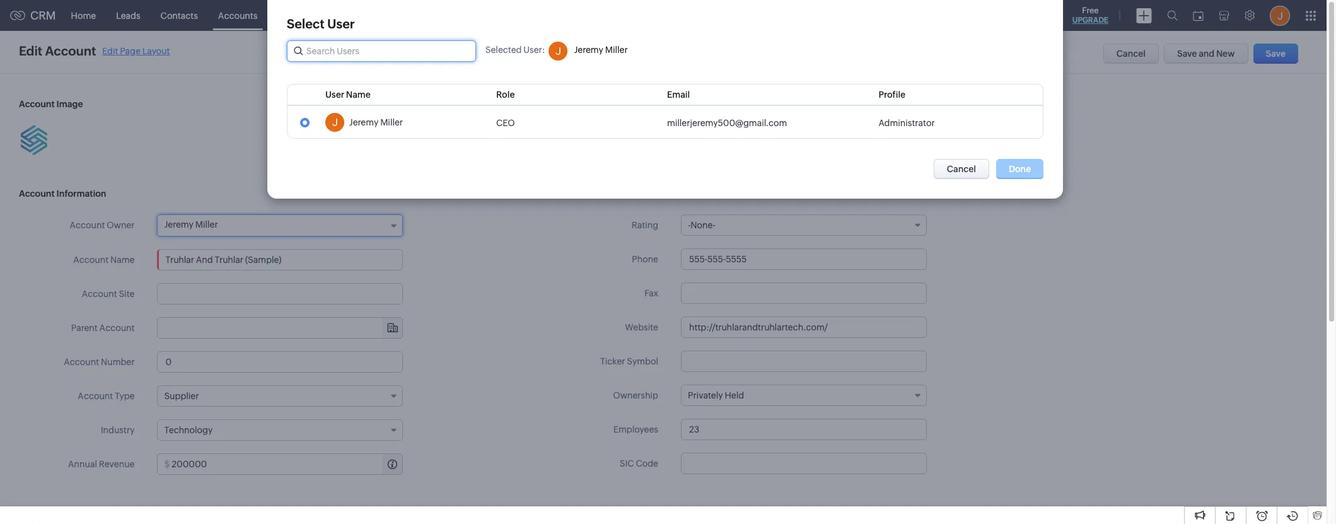 Task type: vqa. For each thing, say whether or not it's contained in the screenshot.
the rightmost name
yes



Task type: describe. For each thing, give the bounding box(es) containing it.
1 vertical spatial miller
[[380, 117, 403, 127]]

account for account name
[[73, 255, 109, 265]]

image image
[[19, 125, 49, 155]]

contacts
[[161, 10, 198, 21]]

account owner
[[70, 220, 135, 230]]

number
[[101, 357, 135, 367]]

selected
[[486, 45, 522, 55]]

fax
[[645, 288, 659, 298]]

account number
[[64, 357, 135, 367]]

save for save and new
[[1178, 49, 1197, 59]]

account for account owner
[[70, 220, 105, 230]]

2 vertical spatial miller
[[195, 220, 218, 230]]

name for user name
[[346, 90, 371, 100]]

role
[[496, 90, 515, 100]]

2 vertical spatial jeremy
[[164, 220, 194, 230]]

contacts link
[[151, 0, 208, 31]]

tasks
[[320, 10, 343, 21]]

page
[[120, 46, 141, 56]]

accounts link
[[208, 0, 268, 31]]

annual
[[68, 459, 97, 469]]

annual revenue
[[68, 459, 135, 469]]

sic code
[[620, 459, 659, 469]]

save and new
[[1178, 49, 1235, 59]]

free upgrade
[[1073, 6, 1109, 25]]

:
[[542, 45, 545, 55]]

millerjeremy500@gmail.com
[[667, 118, 787, 128]]

2 vertical spatial user
[[325, 90, 344, 100]]

edit page layout link
[[102, 46, 170, 56]]

1 horizontal spatial cancel button
[[1104, 44, 1159, 64]]

ticker symbol
[[600, 356, 659, 366]]

user for select user
[[327, 16, 355, 31]]

0 horizontal spatial edit
[[19, 44, 42, 58]]

account down home
[[45, 44, 96, 58]]

home link
[[61, 0, 106, 31]]

upgrade
[[1073, 16, 1109, 25]]

administrator
[[879, 118, 935, 128]]

tasks link
[[310, 0, 353, 31]]

crm
[[30, 9, 56, 22]]

profile
[[879, 90, 906, 100]]

edit account edit page layout
[[19, 44, 170, 58]]

user for selected user :
[[524, 45, 542, 55]]

0 vertical spatial jeremy
[[574, 45, 604, 55]]

select
[[287, 16, 325, 31]]

website
[[625, 322, 659, 332]]

symbol
[[627, 356, 659, 366]]

site
[[119, 289, 135, 299]]

code
[[636, 459, 659, 469]]

1 vertical spatial jeremy
[[349, 117, 379, 127]]

ticker
[[600, 356, 625, 366]]

account name
[[73, 255, 135, 265]]

save for save
[[1266, 49, 1286, 59]]

user name
[[325, 90, 371, 100]]



Task type: locate. For each thing, give the bounding box(es) containing it.
account for account site
[[82, 289, 117, 299]]

name for account name
[[110, 255, 135, 265]]

account
[[45, 44, 96, 58], [19, 99, 55, 109], [19, 189, 55, 199], [70, 220, 105, 230], [73, 255, 109, 265], [82, 289, 117, 299], [99, 323, 135, 333], [64, 357, 99, 367], [78, 391, 113, 401]]

jeremy down user name
[[349, 117, 379, 127]]

account left type
[[78, 391, 113, 401]]

save button
[[1254, 44, 1299, 64]]

save right "new"
[[1266, 49, 1286, 59]]

owner
[[107, 220, 135, 230]]

0 horizontal spatial save
[[1178, 49, 1197, 59]]

account for account information
[[19, 189, 55, 199]]

0 vertical spatial jeremy miller
[[574, 45, 628, 55]]

industry
[[101, 425, 135, 435]]

and
[[1199, 49, 1215, 59]]

miller
[[605, 45, 628, 55], [380, 117, 403, 127], [195, 220, 218, 230]]

None text field
[[681, 249, 927, 270], [157, 249, 403, 271], [157, 283, 403, 305], [681, 351, 927, 372], [157, 351, 403, 373], [681, 419, 927, 440], [172, 454, 403, 474], [681, 249, 927, 270], [157, 249, 403, 271], [157, 283, 403, 305], [681, 351, 927, 372], [157, 351, 403, 373], [681, 419, 927, 440], [172, 454, 403, 474]]

layout
[[142, 46, 170, 56]]

1 horizontal spatial miller
[[380, 117, 403, 127]]

save left and
[[1178, 49, 1197, 59]]

new
[[1217, 49, 1235, 59]]

account down the information
[[70, 220, 105, 230]]

name
[[346, 90, 371, 100], [110, 255, 135, 265]]

1 horizontal spatial jeremy
[[349, 117, 379, 127]]

leads
[[116, 10, 140, 21]]

account for account type
[[78, 391, 113, 401]]

revenue
[[99, 459, 135, 469]]

rating
[[632, 220, 659, 230]]

edit down crm link
[[19, 44, 42, 58]]

information
[[57, 189, 106, 199]]

1 horizontal spatial edit
[[102, 46, 118, 56]]

0 horizontal spatial cancel
[[947, 164, 976, 174]]

account down account owner
[[73, 255, 109, 265]]

1 vertical spatial cancel button
[[934, 159, 990, 179]]

parent account
[[71, 323, 135, 333]]

cancel button
[[1104, 44, 1159, 64], [934, 159, 990, 179]]

account information
[[19, 189, 106, 199]]

0 vertical spatial cancel button
[[1104, 44, 1159, 64]]

phone
[[632, 254, 659, 264]]

type
[[115, 391, 135, 401]]

None text field
[[681, 283, 927, 304], [681, 317, 927, 338], [681, 453, 927, 474], [681, 283, 927, 304], [681, 317, 927, 338], [681, 453, 927, 474]]

account site
[[82, 289, 135, 299]]

0 vertical spatial user
[[327, 16, 355, 31]]

account right the parent
[[99, 323, 135, 333]]

0 vertical spatial cancel
[[1117, 49, 1146, 59]]

cancel
[[1117, 49, 1146, 59], [947, 164, 976, 174]]

deals link
[[268, 0, 310, 31]]

employees
[[614, 425, 659, 435]]

account left the information
[[19, 189, 55, 199]]

edit left the page
[[102, 46, 118, 56]]

1 save from the left
[[1178, 49, 1197, 59]]

save and new button
[[1164, 44, 1249, 64]]

save
[[1178, 49, 1197, 59], [1266, 49, 1286, 59]]

1 horizontal spatial cancel
[[1117, 49, 1146, 59]]

jeremy right the :
[[574, 45, 604, 55]]

select user
[[287, 16, 355, 31]]

0 vertical spatial name
[[346, 90, 371, 100]]

0 horizontal spatial jeremy miller
[[164, 220, 218, 230]]

sic
[[620, 459, 634, 469]]

edit
[[19, 44, 42, 58], [102, 46, 118, 56]]

1 vertical spatial name
[[110, 255, 135, 265]]

jeremy right the owner
[[164, 220, 194, 230]]

deals
[[278, 10, 300, 21]]

0 horizontal spatial miller
[[195, 220, 218, 230]]

cancel for the right cancel "button"
[[1117, 49, 1146, 59]]

account down the parent
[[64, 357, 99, 367]]

1 vertical spatial cancel
[[947, 164, 976, 174]]

2 vertical spatial jeremy miller
[[164, 220, 218, 230]]

leads link
[[106, 0, 151, 31]]

account image
[[19, 99, 83, 109]]

Search Users text field
[[288, 41, 475, 61]]

2 horizontal spatial jeremy miller
[[574, 45, 628, 55]]

1 vertical spatial jeremy miller
[[349, 117, 403, 127]]

ownership
[[613, 390, 659, 401]]

0 horizontal spatial jeremy
[[164, 220, 194, 230]]

edit inside edit account edit page layout
[[102, 46, 118, 56]]

name down search users text box
[[346, 90, 371, 100]]

account type
[[78, 391, 135, 401]]

account for account image
[[19, 99, 55, 109]]

free
[[1083, 6, 1099, 15]]

jeremy miller
[[574, 45, 628, 55], [349, 117, 403, 127], [164, 220, 218, 230]]

1 horizontal spatial name
[[346, 90, 371, 100]]

name up site
[[110, 255, 135, 265]]

account left image
[[19, 99, 55, 109]]

0 horizontal spatial name
[[110, 255, 135, 265]]

0 vertical spatial miller
[[605, 45, 628, 55]]

accounts
[[218, 10, 258, 21]]

account for account number
[[64, 357, 99, 367]]

cancel for bottommost cancel "button"
[[947, 164, 976, 174]]

parent
[[71, 323, 98, 333]]

2 horizontal spatial jeremy
[[574, 45, 604, 55]]

1 vertical spatial user
[[524, 45, 542, 55]]

account left site
[[82, 289, 117, 299]]

image
[[57, 99, 83, 109]]

0 horizontal spatial cancel button
[[934, 159, 990, 179]]

1 horizontal spatial save
[[1266, 49, 1286, 59]]

selected user :
[[486, 45, 545, 55]]

email
[[667, 90, 690, 100]]

2 save from the left
[[1266, 49, 1286, 59]]

jeremy
[[574, 45, 604, 55], [349, 117, 379, 127], [164, 220, 194, 230]]

home
[[71, 10, 96, 21]]

user
[[327, 16, 355, 31], [524, 45, 542, 55], [325, 90, 344, 100]]

1 horizontal spatial jeremy miller
[[349, 117, 403, 127]]

crm link
[[10, 9, 56, 22]]

2 horizontal spatial miller
[[605, 45, 628, 55]]

ceo
[[496, 118, 515, 128]]



